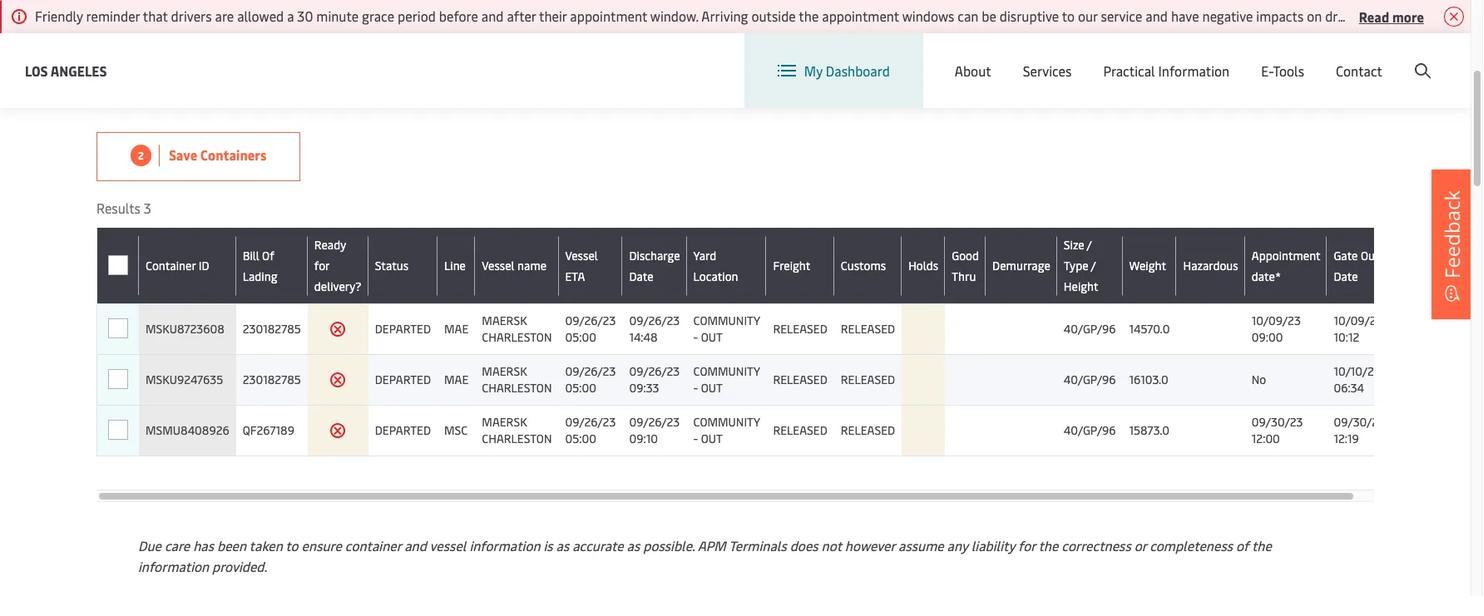 Task type: describe. For each thing, give the bounding box(es) containing it.
tools
[[1274, 62, 1305, 80]]

msmu8408926
[[146, 423, 229, 439]]

09:00
[[1252, 330, 1284, 345]]

vessel eta
[[566, 248, 598, 284]]

my dashboard button
[[778, 33, 890, 108]]

2 horizontal spatial and
[[1146, 7, 1168, 25]]

any
[[948, 537, 969, 555]]

for inside the ready for delivery?
[[314, 258, 330, 274]]

name
[[518, 258, 547, 274]]

09/26/23 left 09/26/23 09:10
[[566, 414, 616, 430]]

mae for 14:48
[[444, 321, 469, 337]]

1 as from the left
[[556, 537, 569, 555]]

06:34
[[1334, 380, 1365, 396]]

no
[[1252, 372, 1267, 388]]

09/26/23 05:00 for 09:10
[[566, 414, 616, 447]]

customs
[[841, 258, 887, 274]]

appointment
[[1252, 248, 1321, 263]]

2 drivers from the left
[[1326, 7, 1367, 25]]

results 3
[[97, 199, 151, 217]]

friendly reminder that drivers are allowed a 30 minute grace period before and after their appointment window. arriving outside the appointment windows can be disruptive to our service and have negative impacts on drivers who arrive on time. 
[[35, 7, 1484, 25]]

0 horizontal spatial the
[[799, 7, 819, 25]]

period
[[398, 7, 436, 25]]

global menu button
[[1114, 33, 1243, 83]]

contact
[[1337, 62, 1383, 80]]

date*
[[1252, 268, 1282, 284]]

1 horizontal spatial the
[[1039, 537, 1059, 555]]

- for 09/26/23 09:10
[[694, 431, 699, 447]]

yard location
[[694, 248, 739, 284]]

allowed
[[237, 7, 284, 25]]

out for 09/26/23 09:10
[[701, 431, 723, 447]]

be
[[982, 7, 997, 25]]

assume
[[899, 537, 944, 555]]

- for 09/26/23 14:48
[[694, 330, 699, 345]]

terminals
[[729, 537, 787, 555]]

1 appointment from the left
[[570, 7, 647, 25]]

hazardous
[[1184, 258, 1239, 274]]

due care has been taken to ensure container and vessel information is as accurate as possible. apm terminals does not however assume any liability for the correctness or completeness of the information provided.
[[138, 537, 1272, 576]]

does
[[790, 537, 819, 555]]

vessel name
[[482, 258, 547, 274]]

10/09/23 for 09:00
[[1252, 313, 1301, 329]]

2 appointment from the left
[[822, 7, 900, 25]]

location for switch
[[1046, 48, 1097, 67]]

can
[[958, 7, 979, 25]]

not ready image for 230182785
[[330, 372, 346, 389]]

before
[[439, 7, 478, 25]]

container
[[146, 258, 196, 274]]

due
[[138, 537, 161, 555]]

read
[[1360, 7, 1390, 25]]

14570.0
[[1130, 321, 1170, 337]]

size / type / height
[[1064, 237, 1099, 295]]

vessel
[[430, 537, 466, 555]]

login
[[1305, 49, 1338, 67]]

community - out for 09/26/23 09:10
[[694, 414, 760, 447]]

outside
[[752, 7, 796, 25]]

correctness
[[1062, 537, 1132, 555]]

1 drivers from the left
[[171, 7, 212, 25]]

10/09/23 10:12
[[1334, 313, 1384, 345]]

ready for delivery?
[[314, 237, 362, 295]]

09/30/23 12:00
[[1252, 414, 1304, 447]]

230182785 for msku8723608
[[243, 321, 301, 337]]

menu
[[1192, 49, 1226, 67]]

2 horizontal spatial the
[[1252, 537, 1272, 555]]

09/26/23 down eta on the left top
[[566, 313, 616, 329]]

login / create account link
[[1274, 33, 1440, 82]]

completeness
[[1150, 537, 1233, 555]]

provided.
[[212, 558, 267, 576]]

msku9247635
[[146, 372, 223, 388]]

departed for msku8723608
[[375, 321, 431, 337]]

good thru
[[952, 248, 980, 284]]

2 as from the left
[[627, 537, 640, 555]]

friendly
[[35, 7, 83, 25]]

/ for login
[[1341, 49, 1346, 67]]

save
[[169, 146, 197, 164]]

3
[[144, 199, 151, 217]]

feedback
[[1439, 190, 1466, 278]]

15873.0
[[1130, 423, 1170, 439]]

size
[[1064, 237, 1085, 253]]

departed for msmu8408926
[[375, 423, 431, 439]]

12:19
[[1334, 431, 1360, 447]]

care
[[165, 537, 190, 555]]

thru
[[952, 268, 977, 284]]

have
[[1172, 7, 1200, 25]]

negative
[[1203, 7, 1254, 25]]

1 on from the left
[[1308, 7, 1323, 25]]

freight
[[774, 258, 811, 274]]

discharge date
[[629, 248, 680, 284]]

out for 09/26/23 09:33
[[701, 380, 723, 396]]

05:00 for 09/26/23 14:48
[[566, 330, 597, 345]]

mae for 09:33
[[444, 372, 469, 388]]

maersk for 09/26/23 09:33
[[482, 364, 527, 379]]

14:48
[[629, 330, 658, 345]]

30
[[297, 7, 313, 25]]

40/gp/96 for 14570.0
[[1064, 321, 1116, 337]]

results
[[97, 199, 141, 217]]

12:00
[[1252, 431, 1281, 447]]

window.
[[651, 7, 699, 25]]

0 vertical spatial to
[[1063, 7, 1075, 25]]

status
[[375, 258, 409, 274]]

arriving
[[702, 7, 749, 25]]

10/10/23
[[1334, 364, 1381, 379]]

global menu
[[1150, 49, 1226, 67]]

has
[[193, 537, 214, 555]]

gate out date
[[1334, 248, 1380, 284]]

community for 09/26/23 09:33
[[694, 364, 760, 379]]

holds
[[909, 258, 939, 274]]

10/10/23 06:34
[[1334, 364, 1381, 396]]

to inside due care has been taken to ensure container and vessel information is as accurate as possible. apm terminals does not however assume any liability for the correctness or completeness of the information provided.
[[286, 537, 298, 555]]

charleston for 09/26/23 14:48
[[482, 330, 552, 345]]



Task type: locate. For each thing, give the bounding box(es) containing it.
230182785 down lading
[[243, 321, 301, 337]]

delivery?
[[314, 279, 362, 295]]

for down ready
[[314, 258, 330, 274]]

gate
[[1334, 248, 1359, 263]]

to
[[1063, 7, 1075, 25], [286, 537, 298, 555]]

1 - from the top
[[694, 330, 699, 345]]

2 vertical spatial maersk
[[482, 414, 527, 430]]

drivers left who
[[1326, 7, 1367, 25]]

on right impacts on the top of page
[[1308, 7, 1323, 25]]

out right 09/26/23 09:33
[[701, 380, 723, 396]]

switch
[[1003, 48, 1043, 67]]

/ for size
[[1087, 237, 1093, 253]]

- right 09/26/23 09:10
[[694, 431, 699, 447]]

1 vertical spatial 230182785
[[243, 372, 301, 388]]

1 horizontal spatial location
[[1046, 48, 1097, 67]]

1 horizontal spatial appointment
[[822, 7, 900, 25]]

taken
[[249, 537, 283, 555]]

3 community from the top
[[694, 414, 760, 430]]

05:00 for 09/26/23 09:33
[[566, 380, 597, 396]]

appointment up dashboard
[[822, 7, 900, 25]]

vessel for eta
[[566, 248, 598, 263]]

maersk charleston for 09:10
[[482, 414, 552, 447]]

3 maersk from the top
[[482, 414, 527, 430]]

e-tools button
[[1262, 33, 1305, 108]]

2 vertical spatial 05:00
[[566, 431, 597, 447]]

weight
[[1130, 258, 1167, 274]]

maersk
[[482, 313, 527, 329], [482, 364, 527, 379], [482, 414, 527, 430]]

/ right type
[[1091, 258, 1097, 274]]

0 horizontal spatial as
[[556, 537, 569, 555]]

arrive
[[1398, 7, 1432, 25]]

maersk for 09/26/23 14:48
[[482, 313, 527, 329]]

charleston for 09/26/23 09:10
[[482, 431, 552, 447]]

10/09/23 up the "10:12"
[[1334, 313, 1384, 329]]

0 vertical spatial not ready image
[[330, 372, 346, 389]]

0 horizontal spatial 10/09/23
[[1252, 313, 1301, 329]]

2 vertical spatial out
[[701, 431, 723, 447]]

0 vertical spatial mae
[[444, 321, 469, 337]]

40/gp/96 left 15873.0
[[1064, 423, 1116, 439]]

global
[[1150, 49, 1189, 67]]

05:00
[[566, 330, 597, 345], [566, 380, 597, 396], [566, 431, 597, 447]]

0 vertical spatial departed
[[375, 321, 431, 337]]

1 vertical spatial maersk
[[482, 364, 527, 379]]

not ready image for qf267189
[[330, 423, 346, 439]]

1 vertical spatial 40/gp/96
[[1064, 372, 1116, 388]]

1 vertical spatial maersk charleston
[[482, 364, 552, 396]]

0 vertical spatial community - out
[[694, 313, 760, 345]]

for right liability
[[1019, 537, 1036, 555]]

0 horizontal spatial drivers
[[171, 7, 212, 25]]

/
[[1341, 49, 1346, 67], [1087, 237, 1093, 253], [1091, 258, 1097, 274]]

lading
[[243, 268, 278, 284]]

0 horizontal spatial information
[[138, 558, 209, 576]]

2 vertical spatial 40/gp/96
[[1064, 423, 1116, 439]]

location for yard
[[694, 268, 739, 284]]

read more button
[[1360, 6, 1425, 27]]

1 40/gp/96 from the top
[[1064, 321, 1116, 337]]

1 horizontal spatial vessel
[[566, 248, 598, 263]]

2 10/09/23 from the left
[[1334, 313, 1384, 329]]

40/gp/96 for 16103.0
[[1064, 372, 1116, 388]]

0 horizontal spatial on
[[1308, 7, 1323, 25]]

contact button
[[1337, 33, 1383, 108]]

0 horizontal spatial appointment
[[570, 7, 647, 25]]

ensure
[[302, 537, 342, 555]]

09/26/23 05:00 for 09:33
[[566, 364, 616, 396]]

/ right login
[[1341, 49, 1346, 67]]

community - out down yard location
[[694, 313, 760, 345]]

and
[[482, 7, 504, 25], [1146, 7, 1168, 25], [405, 537, 427, 555]]

not ready image right qf267189
[[330, 423, 346, 439]]

1 horizontal spatial for
[[1019, 537, 1036, 555]]

1 vertical spatial departed
[[375, 372, 431, 388]]

on left time.
[[1436, 7, 1451, 25]]

09/26/23 up 14:48
[[629, 313, 680, 329]]

3 charleston from the top
[[482, 431, 552, 447]]

3 community - out from the top
[[694, 414, 760, 447]]

2 - from the top
[[694, 380, 699, 396]]

0 horizontal spatial location
[[694, 268, 739, 284]]

09:10
[[629, 431, 658, 447]]

date down discharge
[[629, 268, 654, 284]]

3 - from the top
[[694, 431, 699, 447]]

40/gp/96 down height at the top right of page
[[1064, 321, 1116, 337]]

2 vertical spatial 09/26/23 05:00
[[566, 414, 616, 447]]

10/09/23 up 09:00
[[1252, 313, 1301, 329]]

None checkbox
[[108, 256, 128, 276], [108, 319, 128, 339], [108, 370, 128, 389], [108, 420, 128, 440], [108, 421, 128, 441], [108, 256, 128, 276], [108, 319, 128, 339], [108, 370, 128, 389], [108, 420, 128, 440], [108, 421, 128, 441]]

id
[[199, 258, 209, 274]]

1 community - out from the top
[[694, 313, 760, 345]]

0 vertical spatial 230182785
[[243, 321, 301, 337]]

the right outside
[[799, 7, 819, 25]]

2 on from the left
[[1436, 7, 1451, 25]]

09/26/23 09:33
[[629, 364, 680, 396]]

1 vertical spatial community - out
[[694, 364, 760, 396]]

1 date from the left
[[629, 268, 654, 284]]

mae down line
[[444, 321, 469, 337]]

0 vertical spatial 40/gp/96
[[1064, 321, 1116, 337]]

is
[[544, 537, 553, 555]]

2 maersk from the top
[[482, 364, 527, 379]]

1 vertical spatial location
[[694, 268, 739, 284]]

1 vertical spatial for
[[1019, 537, 1036, 555]]

2 community from the top
[[694, 364, 760, 379]]

out right 09/26/23 09:10
[[701, 431, 723, 447]]

None checkbox
[[108, 256, 128, 276], [108, 320, 128, 340], [108, 370, 128, 390], [108, 256, 128, 276], [108, 320, 128, 340], [108, 370, 128, 390]]

1 horizontal spatial to
[[1063, 7, 1075, 25]]

1 vertical spatial information
[[138, 558, 209, 576]]

09/26/23 14:48
[[629, 313, 680, 345]]

not ready image
[[330, 372, 346, 389], [330, 423, 346, 439]]

and left the after
[[482, 7, 504, 25]]

community for 09/26/23 14:48
[[694, 313, 760, 329]]

1 horizontal spatial as
[[627, 537, 640, 555]]

1 departed from the top
[[375, 321, 431, 337]]

line
[[444, 258, 466, 274]]

community - out right 09/26/23 09:10
[[694, 414, 760, 447]]

1 not ready image from the top
[[330, 372, 346, 389]]

maersk charleston for 14:48
[[482, 313, 552, 345]]

1 vertical spatial to
[[286, 537, 298, 555]]

drivers left are
[[171, 7, 212, 25]]

departed for msku9247635
[[375, 372, 431, 388]]

1 horizontal spatial date
[[1334, 268, 1359, 284]]

2 out from the top
[[701, 380, 723, 396]]

3 05:00 from the top
[[566, 431, 597, 447]]

maersk for 09/26/23 09:10
[[482, 414, 527, 430]]

and left vessel in the left of the page
[[405, 537, 427, 555]]

practical information button
[[1104, 33, 1230, 108]]

2 vertical spatial /
[[1091, 258, 1097, 274]]

departed
[[375, 321, 431, 337], [375, 372, 431, 388], [375, 423, 431, 439]]

09:33
[[629, 380, 660, 396]]

1 230182785 from the top
[[243, 321, 301, 337]]

been
[[217, 537, 246, 555]]

0 vertical spatial out
[[701, 330, 723, 345]]

0 horizontal spatial to
[[286, 537, 298, 555]]

information
[[470, 537, 541, 555], [138, 558, 209, 576]]

1 10/09/23 from the left
[[1252, 313, 1301, 329]]

2 vertical spatial maersk charleston
[[482, 414, 552, 447]]

1 horizontal spatial and
[[482, 7, 504, 25]]

out for 09/26/23 14:48
[[701, 330, 723, 345]]

1 out from the top
[[701, 330, 723, 345]]

demurrage
[[993, 258, 1051, 274]]

my
[[805, 62, 823, 80]]

0 vertical spatial charleston
[[482, 330, 552, 345]]

1 mae from the top
[[444, 321, 469, 337]]

impacts
[[1257, 7, 1304, 25]]

1 vertical spatial mae
[[444, 372, 469, 388]]

apm
[[698, 537, 726, 555]]

0 horizontal spatial 09/30/23
[[1252, 414, 1304, 430]]

1 horizontal spatial information
[[470, 537, 541, 555]]

3 maersk charleston from the top
[[482, 414, 552, 447]]

0 horizontal spatial date
[[629, 268, 654, 284]]

community - out for 09/26/23 14:48
[[694, 313, 760, 345]]

vessel left name
[[482, 258, 515, 274]]

1 05:00 from the top
[[566, 330, 597, 345]]

09/26/23 05:00 left 09:10
[[566, 414, 616, 447]]

09/26/23 05:00 left the 09:33
[[566, 364, 616, 396]]

angeles
[[51, 61, 107, 79]]

as right is
[[556, 537, 569, 555]]

switch location
[[1003, 48, 1097, 67]]

- right 09/26/23 14:48 in the left bottom of the page
[[694, 330, 699, 345]]

- right 09/26/23 09:33
[[694, 380, 699, 396]]

bill
[[243, 248, 259, 263]]

2 vertical spatial -
[[694, 431, 699, 447]]

09/30/23 up 12:19 at the right
[[1334, 414, 1386, 430]]

their
[[539, 7, 567, 25]]

to left our
[[1063, 7, 1075, 25]]

community down yard location
[[694, 313, 760, 329]]

charleston for 09/26/23 09:33
[[482, 380, 552, 396]]

1 vertical spatial charleston
[[482, 380, 552, 396]]

eta
[[566, 268, 585, 284]]

date inside 'gate out date'
[[1334, 268, 1359, 284]]

about
[[955, 62, 992, 80]]

1 horizontal spatial drivers
[[1326, 7, 1367, 25]]

1 vertical spatial /
[[1087, 237, 1093, 253]]

1 maersk from the top
[[482, 313, 527, 329]]

1 horizontal spatial 10/09/23
[[1334, 313, 1384, 329]]

community right 09/26/23 09:33
[[694, 364, 760, 379]]

e-tools
[[1262, 62, 1305, 80]]

0 horizontal spatial and
[[405, 537, 427, 555]]

09/26/23 09:10
[[629, 414, 680, 447]]

09/30/23
[[1252, 414, 1304, 430], [1334, 414, 1386, 430]]

service
[[1102, 7, 1143, 25]]

more
[[1393, 7, 1425, 25]]

switch location button
[[976, 48, 1097, 67]]

the right of
[[1252, 537, 1272, 555]]

information down care
[[138, 558, 209, 576]]

1 horizontal spatial on
[[1436, 7, 1451, 25]]

2 date from the left
[[1334, 268, 1359, 284]]

community - out for 09/26/23 09:33
[[694, 364, 760, 396]]

out right 09/26/23 14:48 in the left bottom of the page
[[701, 330, 723, 345]]

date inside "discharge date"
[[629, 268, 654, 284]]

practical
[[1104, 62, 1156, 80]]

1 charleston from the top
[[482, 330, 552, 345]]

2 charleston from the top
[[482, 380, 552, 396]]

0 vertical spatial /
[[1341, 49, 1346, 67]]

1 vertical spatial out
[[701, 380, 723, 396]]

practical information
[[1104, 62, 1230, 80]]

released
[[774, 321, 828, 337], [841, 321, 896, 337], [774, 372, 828, 388], [841, 372, 896, 388], [774, 423, 828, 439], [841, 423, 896, 439]]

40/gp/96 for 15873.0
[[1064, 423, 1116, 439]]

3 09/26/23 05:00 from the top
[[566, 414, 616, 447]]

out
[[1361, 248, 1380, 263]]

09/30/23 12:19
[[1334, 414, 1386, 447]]

vessel up eta on the left top
[[566, 248, 598, 263]]

community - out right 09/26/23 09:33
[[694, 364, 760, 396]]

2 230182785 from the top
[[243, 372, 301, 388]]

0 vertical spatial maersk charleston
[[482, 313, 552, 345]]

05:00 left 09:10
[[566, 431, 597, 447]]

height
[[1064, 279, 1099, 295]]

230182785 up qf267189
[[243, 372, 301, 388]]

2 mae from the top
[[444, 372, 469, 388]]

after
[[507, 7, 536, 25]]

appointment right their
[[570, 7, 647, 25]]

1 vertical spatial 09/26/23 05:00
[[566, 364, 616, 396]]

10/09/23 for 10:12
[[1334, 313, 1384, 329]]

1 maersk charleston from the top
[[482, 313, 552, 345]]

accurate
[[573, 537, 624, 555]]

about button
[[955, 33, 992, 108]]

community for 09/26/23 09:10
[[694, 414, 760, 430]]

container
[[345, 537, 401, 555]]

vessel for name
[[482, 258, 515, 274]]

2 05:00 from the top
[[566, 380, 597, 396]]

- for 09/26/23 09:33
[[694, 380, 699, 396]]

0 vertical spatial -
[[694, 330, 699, 345]]

09/30/23 for 12:00
[[1252, 414, 1304, 430]]

mae up msc on the bottom
[[444, 372, 469, 388]]

and left the have
[[1146, 7, 1168, 25]]

not ready image down not ready icon
[[330, 372, 346, 389]]

09/26/23 up the 09:33
[[629, 364, 680, 379]]

0 horizontal spatial for
[[314, 258, 330, 274]]

ready
[[314, 237, 346, 253]]

time.
[[1454, 7, 1483, 25]]

40/gp/96 left 16103.0
[[1064, 372, 1116, 388]]

1 community from the top
[[694, 313, 760, 329]]

account
[[1391, 49, 1440, 67]]

1 vertical spatial 05:00
[[566, 380, 597, 396]]

2 vertical spatial community - out
[[694, 414, 760, 447]]

1 horizontal spatial 09/30/23
[[1334, 414, 1386, 430]]

2 not ready image from the top
[[330, 423, 346, 439]]

1 vertical spatial -
[[694, 380, 699, 396]]

09/26/23 05:00 left 14:48
[[566, 313, 616, 345]]

2 maersk charleston from the top
[[482, 364, 552, 396]]

05:00 left the 09:33
[[566, 380, 597, 396]]

vessel
[[566, 248, 598, 263], [482, 258, 515, 274]]

3 departed from the top
[[375, 423, 431, 439]]

2 community - out from the top
[[694, 364, 760, 396]]

msku8723608
[[146, 321, 225, 337]]

0 vertical spatial 05:00
[[566, 330, 597, 345]]

location down yard
[[694, 268, 739, 284]]

09/26/23 left 09/26/23 09:33
[[566, 364, 616, 379]]

05:00 down eta on the left top
[[566, 330, 597, 345]]

the
[[799, 7, 819, 25], [1039, 537, 1059, 555], [1252, 537, 1272, 555]]

0 vertical spatial information
[[470, 537, 541, 555]]

not ready image
[[330, 321, 346, 338]]

location down our
[[1046, 48, 1097, 67]]

maersk charleston
[[482, 313, 552, 345], [482, 364, 552, 396], [482, 414, 552, 447]]

for inside due care has been taken to ensure container and vessel information is as accurate as possible. apm terminals does not however assume any liability for the correctness or completeness of the information provided.
[[1019, 537, 1036, 555]]

2 vertical spatial community
[[694, 414, 760, 430]]

09/26/23 up 09:10
[[629, 414, 680, 430]]

liability
[[972, 537, 1015, 555]]

information left is
[[470, 537, 541, 555]]

230182785 for msku9247635
[[243, 372, 301, 388]]

-
[[694, 330, 699, 345], [694, 380, 699, 396], [694, 431, 699, 447]]

/ right size
[[1087, 237, 1093, 253]]

date down gate
[[1334, 268, 1359, 284]]

09/30/23 for 12:19
[[1334, 414, 1386, 430]]

2 40/gp/96 from the top
[[1064, 372, 1116, 388]]

as
[[556, 537, 569, 555], [627, 537, 640, 555]]

2 09/30/23 from the left
[[1334, 414, 1386, 430]]

0 vertical spatial location
[[1046, 48, 1097, 67]]

appointment date*
[[1252, 248, 1321, 284]]

services
[[1023, 62, 1072, 80]]

a
[[287, 7, 294, 25]]

however
[[845, 537, 896, 555]]

discharge
[[629, 248, 680, 263]]

maersk charleston for 09:33
[[482, 364, 552, 396]]

on
[[1308, 7, 1323, 25], [1436, 7, 1451, 25]]

2
[[138, 149, 144, 162]]

0 vertical spatial for
[[314, 258, 330, 274]]

2 vertical spatial charleston
[[482, 431, 552, 447]]

0 vertical spatial community
[[694, 313, 760, 329]]

1 vertical spatial not ready image
[[330, 423, 346, 439]]

close alert image
[[1445, 7, 1465, 27]]

0 horizontal spatial vessel
[[482, 258, 515, 274]]

save containers
[[169, 146, 267, 164]]

05:00 for 09/26/23 09:10
[[566, 431, 597, 447]]

2 departed from the top
[[375, 372, 431, 388]]

1 09/26/23 05:00 from the top
[[566, 313, 616, 345]]

0 vertical spatial 09/26/23 05:00
[[566, 313, 616, 345]]

09/26/23 05:00 for 14:48
[[566, 313, 616, 345]]

the left correctness
[[1039, 537, 1059, 555]]

09/30/23 up '12:00'
[[1252, 414, 1304, 430]]

minute
[[316, 7, 359, 25]]

3 40/gp/96 from the top
[[1064, 423, 1116, 439]]

1 09/30/23 from the left
[[1252, 414, 1304, 430]]

09/26/23 05:00
[[566, 313, 616, 345], [566, 364, 616, 396], [566, 414, 616, 447]]

to right taken
[[286, 537, 298, 555]]

2 09/26/23 05:00 from the top
[[566, 364, 616, 396]]

2 vertical spatial departed
[[375, 423, 431, 439]]

community right 09/26/23 09:10
[[694, 414, 760, 430]]

1 vertical spatial community
[[694, 364, 760, 379]]

and inside due care has been taken to ensure container and vessel information is as accurate as possible. apm terminals does not however assume any liability for the correctness or completeness of the information provided.
[[405, 537, 427, 555]]

feedback button
[[1432, 169, 1474, 319]]

3 out from the top
[[701, 431, 723, 447]]

container id
[[146, 258, 209, 274]]

los
[[25, 61, 48, 79]]

0 vertical spatial maersk
[[482, 313, 527, 329]]

as right accurate
[[627, 537, 640, 555]]



Task type: vqa. For each thing, say whether or not it's contained in the screenshot.
Generated corresponding to Generated when a paperless or conventional in‑bond has been arrived at a northern border intermediate port as a complete movement, either by the AMS participant or by CBP:  Arrives all bills associated with the in‑bond number:  ENT/REL quantities unaffected
no



